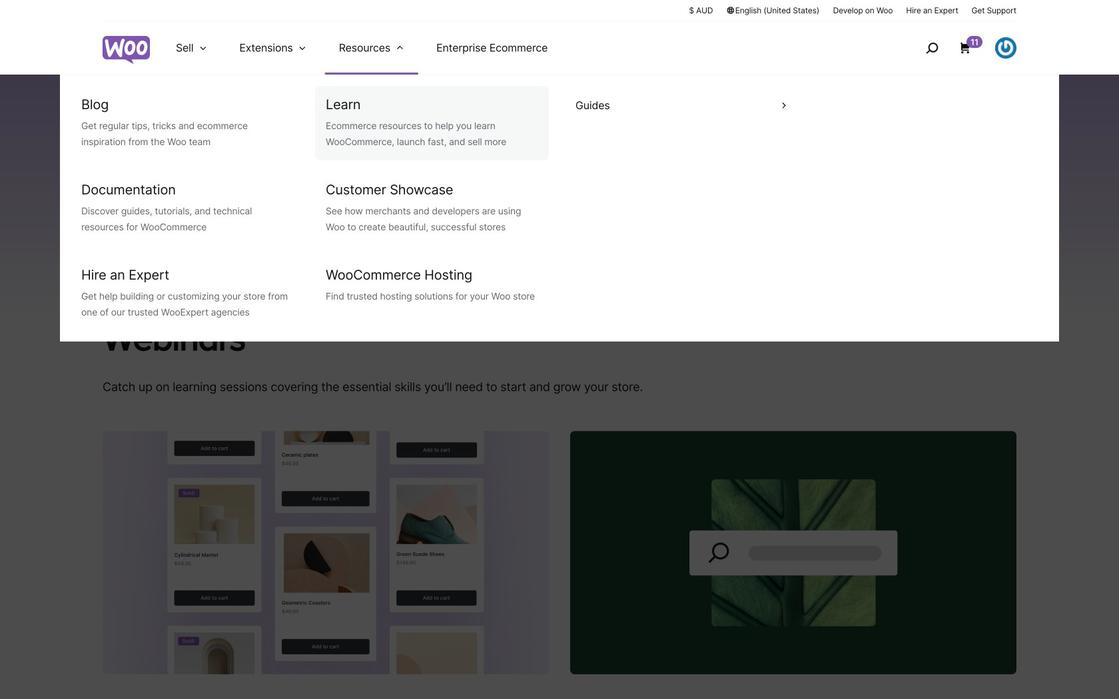 Task type: describe. For each thing, give the bounding box(es) containing it.
open account menu image
[[995, 37, 1017, 59]]



Task type: locate. For each thing, give the bounding box(es) containing it.
service navigation menu element
[[897, 26, 1017, 70]]

search image
[[921, 37, 943, 59]]



Task type: vqa. For each thing, say whether or not it's contained in the screenshot.
SERVICE NAVIGATION MENU ELEMENT
yes



